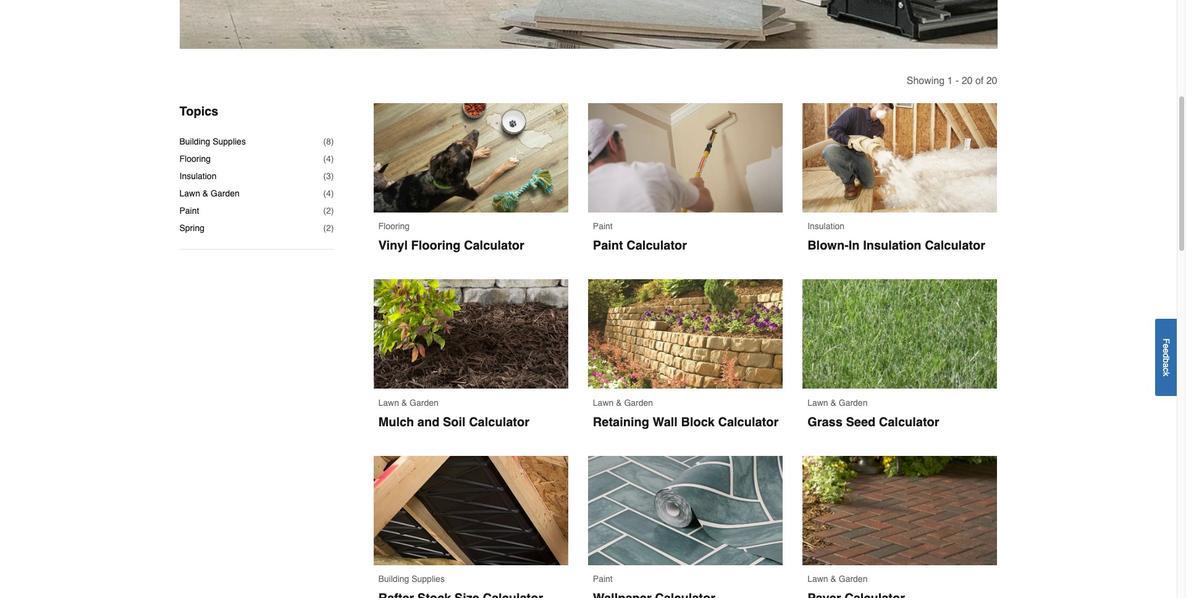 Task type: vqa. For each thing, say whether or not it's contained in the screenshot.


Task type: locate. For each thing, give the bounding box(es) containing it.
a man using a roller on an extension pole to paint a wall beige. image
[[588, 103, 783, 213]]

2 ) from the top
[[331, 154, 334, 164]]

0 horizontal spatial insulation
[[180, 171, 217, 181]]

a two-tier retaining wall made of brown retaining wall blocks and planted with flowers and shrubs. image
[[588, 280, 783, 389]]

2
[[326, 206, 331, 216], [326, 223, 331, 233]]

0 vertical spatial 4
[[326, 154, 331, 164]]

1 vertical spatial building
[[378, 574, 409, 584]]

e up d
[[1162, 343, 1172, 348]]

8
[[326, 137, 331, 146]]

1 horizontal spatial building
[[378, 574, 409, 584]]

a man using a machine to add blown-in insulation between the joists in an attic. image
[[803, 103, 998, 213]]

building inside building supplies link
[[378, 574, 409, 584]]

d
[[1162, 353, 1172, 358]]

( for spring
[[323, 223, 326, 233]]

20 right of
[[987, 75, 998, 87]]

4 up ( 3 )
[[326, 154, 331, 164]]

1 horizontal spatial flooring
[[378, 222, 410, 231]]

c
[[1162, 368, 1172, 372]]

1 horizontal spatial building supplies
[[378, 574, 445, 584]]

f e e d b a c k button
[[1155, 319, 1177, 396]]

4 ( from the top
[[323, 188, 326, 198]]

calculator
[[464, 239, 525, 253], [627, 239, 687, 253], [925, 239, 986, 253], [469, 415, 530, 429], [718, 415, 779, 429], [879, 415, 940, 429]]

lawn
[[180, 188, 200, 198], [378, 398, 399, 408], [593, 398, 614, 408], [808, 398, 828, 408], [808, 574, 828, 584]]

spring
[[180, 223, 205, 233]]

a roll of wallpaper with the look of teal-colored tile in a herringbone pattern. image
[[588, 456, 783, 566]]

lawn & garden for grass seed calculator
[[808, 398, 868, 408]]

2 e from the top
[[1162, 348, 1172, 353]]

20 right -
[[962, 75, 973, 87]]

1 vertical spatial 4
[[326, 188, 331, 198]]

paint calculator
[[593, 239, 687, 253]]

lawn & garden link
[[803, 456, 998, 598]]

2 2 from the top
[[326, 223, 331, 233]]

1 horizontal spatial supplies
[[412, 574, 445, 584]]

( for lawn & garden
[[323, 188, 326, 198]]

paint
[[180, 206, 199, 216], [593, 222, 613, 231], [593, 239, 623, 253], [593, 574, 613, 584]]

insulation up spring
[[180, 171, 217, 181]]

0 vertical spatial insulation
[[180, 171, 217, 181]]

0 vertical spatial ( 2 )
[[323, 206, 334, 216]]

(
[[323, 137, 326, 146], [323, 154, 326, 164], [323, 171, 326, 181], [323, 188, 326, 198], [323, 206, 326, 216], [323, 223, 326, 233]]

( 4 ) down ( 3 )
[[323, 188, 334, 198]]

5 ( from the top
[[323, 206, 326, 216]]

lawn for grass seed calculator
[[808, 398, 828, 408]]

2 20 from the left
[[987, 75, 998, 87]]

4 for lawn & garden
[[326, 188, 331, 198]]

garden for mulch and soil calculator
[[410, 398, 439, 408]]

1 4 from the top
[[326, 154, 331, 164]]

1 vertical spatial ( 2 )
[[323, 223, 334, 233]]

3 ( from the top
[[323, 171, 326, 181]]

flooring up vinyl
[[378, 222, 410, 231]]

flooring
[[180, 154, 211, 164], [378, 222, 410, 231], [411, 239, 461, 253]]

1 vertical spatial 2
[[326, 223, 331, 233]]

( 4 )
[[323, 154, 334, 164], [323, 188, 334, 198]]

1 horizontal spatial 20
[[987, 75, 998, 87]]

0 vertical spatial supplies
[[213, 137, 246, 146]]

1 ( from the top
[[323, 137, 326, 146]]

2 horizontal spatial insulation
[[863, 239, 922, 253]]

1 e from the top
[[1162, 343, 1172, 348]]

1 vertical spatial flooring
[[378, 222, 410, 231]]

1 2 from the top
[[326, 206, 331, 216]]

retaining
[[593, 415, 649, 429]]

mulch
[[378, 415, 414, 429]]

0 vertical spatial flooring
[[180, 154, 211, 164]]

lawn & garden
[[180, 188, 240, 198], [378, 398, 439, 408], [593, 398, 653, 408], [808, 398, 868, 408], [808, 574, 868, 584]]

supplies
[[213, 137, 246, 146], [412, 574, 445, 584]]

insulation
[[180, 171, 217, 181], [808, 222, 845, 231], [863, 239, 922, 253]]

( 3 )
[[323, 171, 334, 181]]

seed
[[846, 415, 876, 429]]

lawn for retaining wall block calculator
[[593, 398, 614, 408]]

building
[[180, 137, 210, 146], [378, 574, 409, 584]]

2 ( from the top
[[323, 154, 326, 164]]

e up b
[[1162, 348, 1172, 353]]

( 2 )
[[323, 206, 334, 216], [323, 223, 334, 233]]

e
[[1162, 343, 1172, 348], [1162, 348, 1172, 353]]

blown-in insulation calculator
[[808, 239, 986, 253]]

5 ) from the top
[[331, 206, 334, 216]]

insulation for blown-in insulation calculator
[[808, 222, 845, 231]]

1 ) from the top
[[331, 137, 334, 146]]

0 vertical spatial 2
[[326, 206, 331, 216]]

0 vertical spatial ( 4 )
[[323, 154, 334, 164]]

garden
[[211, 188, 240, 198], [410, 398, 439, 408], [624, 398, 653, 408], [839, 398, 868, 408], [839, 574, 868, 584]]

insulation up blown-
[[808, 222, 845, 231]]

3 ) from the top
[[331, 171, 334, 181]]

4 ) from the top
[[331, 188, 334, 198]]

insulation for (
[[180, 171, 217, 181]]

1 20 from the left
[[962, 75, 973, 87]]

0 horizontal spatial flooring
[[180, 154, 211, 164]]

4 down ( 3 )
[[326, 188, 331, 198]]

building supplies
[[180, 137, 246, 146], [378, 574, 445, 584]]

b
[[1162, 358, 1172, 363]]

2 ( 2 ) from the top
[[323, 223, 334, 233]]

( for flooring
[[323, 154, 326, 164]]

) for building supplies
[[331, 137, 334, 146]]

topics
[[180, 104, 218, 119]]

lawn & garden for retaining wall block calculator
[[593, 398, 653, 408]]

2 horizontal spatial flooring
[[411, 239, 461, 253]]

)
[[331, 137, 334, 146], [331, 154, 334, 164], [331, 171, 334, 181], [331, 188, 334, 198], [331, 206, 334, 216], [331, 223, 334, 233]]

0 vertical spatial building
[[180, 137, 210, 146]]

rafters in an attic with rafter vents installed between them. image
[[374, 456, 568, 566]]

20
[[962, 75, 973, 87], [987, 75, 998, 87]]

0 horizontal spatial building supplies
[[180, 137, 246, 146]]

insulation right in
[[863, 239, 922, 253]]

lawn for mulch and soil calculator
[[378, 398, 399, 408]]

1 vertical spatial insulation
[[808, 222, 845, 231]]

1 vertical spatial ( 4 )
[[323, 188, 334, 198]]

block
[[681, 415, 715, 429]]

& for grass seed calculator
[[831, 398, 837, 408]]

& for retaining wall block calculator
[[616, 398, 622, 408]]

flooring down topics
[[180, 154, 211, 164]]

garden for grass seed calculator
[[839, 398, 868, 408]]

0 horizontal spatial 20
[[962, 75, 973, 87]]

( 4 ) up ( 3 )
[[323, 154, 334, 164]]

2 for paint
[[326, 206, 331, 216]]

flooring for (
[[180, 154, 211, 164]]

4
[[326, 154, 331, 164], [326, 188, 331, 198]]

2 ( 4 ) from the top
[[323, 188, 334, 198]]

in
[[849, 239, 860, 253]]

paint link
[[588, 456, 783, 598]]

flooring right vinyl
[[411, 239, 461, 253]]

0 horizontal spatial building
[[180, 137, 210, 146]]

1 horizontal spatial insulation
[[808, 222, 845, 231]]

1 ( 4 ) from the top
[[323, 154, 334, 164]]

retaining wall block calculator
[[593, 415, 779, 429]]

6 ) from the top
[[331, 223, 334, 233]]

mulch and soil calculator
[[378, 415, 530, 429]]

paint inside paint link
[[593, 574, 613, 584]]

6 ( from the top
[[323, 223, 326, 233]]

2 4 from the top
[[326, 188, 331, 198]]

4 for flooring
[[326, 154, 331, 164]]

2 for spring
[[326, 223, 331, 233]]

garden for (
[[211, 188, 240, 198]]

blown-
[[808, 239, 849, 253]]

1 ( 2 ) from the top
[[323, 206, 334, 216]]

2 vertical spatial insulation
[[863, 239, 922, 253]]

a paver patio made with red paving stones in a herringbone pattern. image
[[803, 456, 998, 566]]

&
[[203, 188, 208, 198], [402, 398, 407, 408], [616, 398, 622, 408], [831, 398, 837, 408], [831, 574, 837, 584]]



Task type: describe. For each thing, give the bounding box(es) containing it.
( for building supplies
[[323, 137, 326, 146]]

grass seed calculator
[[808, 415, 940, 429]]

& for (
[[203, 188, 208, 198]]

( for insulation
[[323, 171, 326, 181]]

k
[[1162, 372, 1172, 376]]

3
[[326, 171, 331, 181]]

& for mulch and soil calculator
[[402, 398, 407, 408]]

0 vertical spatial building supplies
[[180, 137, 246, 146]]

f
[[1162, 338, 1172, 344]]

) for spring
[[331, 223, 334, 233]]

garden for retaining wall block calculator
[[624, 398, 653, 408]]

( 2 ) for paint
[[323, 206, 334, 216]]

a
[[1162, 363, 1172, 368]]

1
[[948, 75, 953, 87]]

( 2 ) for spring
[[323, 223, 334, 233]]

vinyl
[[378, 239, 408, 253]]

flooring for vinyl flooring calculator
[[378, 222, 410, 231]]

healthy fescue grass growing in a lawn. image
[[803, 280, 998, 389]]

lawn & garden for mulch and soil calculator
[[378, 398, 439, 408]]

) for paint
[[331, 206, 334, 216]]

( for paint
[[323, 206, 326, 216]]

1 vertical spatial building supplies
[[378, 574, 445, 584]]

lawn & garden for (
[[180, 188, 240, 198]]

a man spreading mortar on a subfloor before installing gray tile flooring. image
[[180, 0, 998, 49]]

showing
[[907, 75, 945, 87]]

& inside lawn & garden link
[[831, 574, 837, 584]]

lawn & garden inside lawn & garden link
[[808, 574, 868, 584]]

0 horizontal spatial supplies
[[213, 137, 246, 146]]

) for insulation
[[331, 171, 334, 181]]

2 vertical spatial flooring
[[411, 239, 461, 253]]

vinyl flooring calculator
[[378, 239, 525, 253]]

( 4 ) for lawn & garden
[[323, 188, 334, 198]]

f e e d b a c k
[[1162, 338, 1172, 376]]

soil
[[443, 415, 466, 429]]

wall
[[653, 415, 678, 429]]

1 vertical spatial supplies
[[412, 574, 445, 584]]

of
[[976, 75, 984, 87]]

( 4 ) for flooring
[[323, 154, 334, 164]]

grass
[[808, 415, 843, 429]]

a dog on a wood-look vinyl plank floor next to a food dish, a bowl with spilled water and a toy. image
[[374, 103, 568, 213]]

lawn for (
[[180, 188, 200, 198]]

and
[[418, 415, 440, 429]]

dark brown hardwood mulch and a small shrub in a planting bed next to a patio block wall. image
[[374, 280, 568, 389]]

building supplies link
[[374, 456, 568, 598]]

) for lawn & garden
[[331, 188, 334, 198]]

( 8 )
[[323, 137, 334, 146]]

-
[[956, 75, 959, 87]]

) for flooring
[[331, 154, 334, 164]]

showing 1 - 20 of 20
[[907, 75, 998, 87]]

lawn inside lawn & garden link
[[808, 574, 828, 584]]



